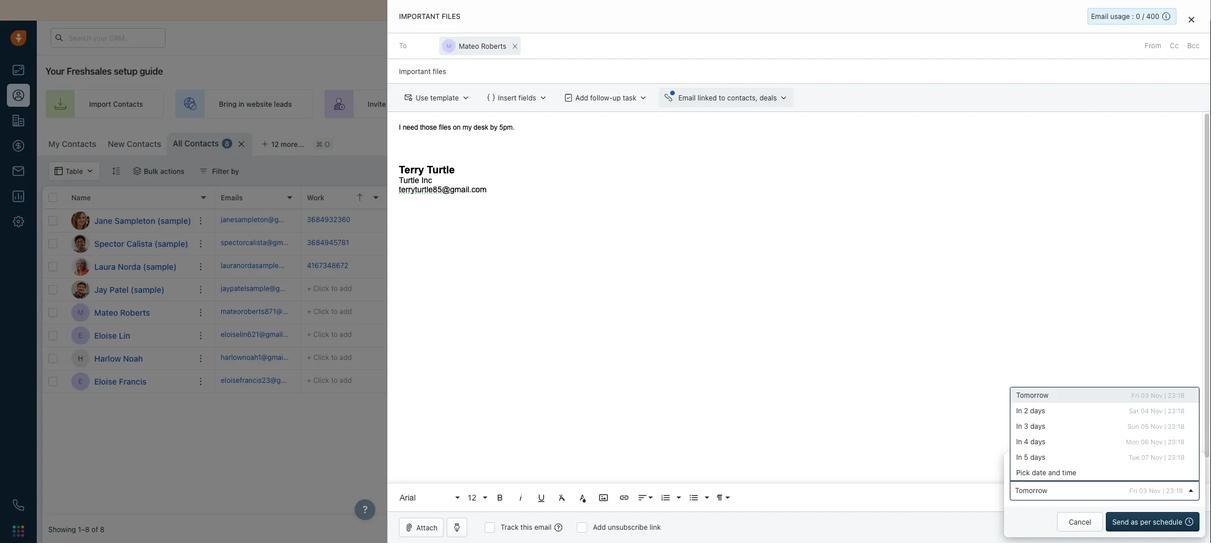 Task type: locate. For each thing, give the bounding box(es) containing it.
2 vertical spatial + click to add
[[307, 354, 352, 362]]

add left follow-
[[575, 94, 588, 102]]

days
[[958, 34, 972, 41], [1030, 407, 1045, 415], [1030, 423, 1046, 431], [1031, 438, 1046, 446], [1030, 454, 1046, 462]]

send right per
[[1160, 524, 1176, 532]]

1 e from the top
[[78, 332, 83, 340]]

nov inside the in 5 days option
[[1151, 454, 1163, 462]]

0 horizontal spatial your
[[45, 66, 65, 77]]

insert link (⌘k) image
[[619, 493, 630, 504]]

1 horizontal spatial your
[[897, 34, 911, 41]]

contacts right new
[[127, 139, 161, 149]]

spectorcalista@gmail.com 3684945781
[[221, 239, 349, 247]]

route
[[497, 100, 517, 108]]

4 up from
[[1160, 28, 1165, 36]]

1 j image from the top
[[71, 212, 90, 230]]

0 vertical spatial 8
[[225, 140, 229, 148]]

1 horizontal spatial send
[[1160, 524, 1176, 532]]

eloise francis
[[94, 377, 147, 387]]

email left usage
[[1091, 12, 1109, 20]]

bring
[[219, 100, 237, 108]]

03 inside tomorrow option
[[1141, 392, 1149, 399]]

days right 5 on the right bottom of the page
[[1030, 454, 1046, 462]]

1 leads from the left
[[274, 100, 292, 108]]

3 in from the top
[[1016, 438, 1022, 446]]

| inside in 4 days option
[[1165, 439, 1166, 446]]

add for eloiselin621@gmail.com
[[340, 331, 352, 339]]

noah
[[123, 354, 143, 364]]

1 vertical spatial j image
[[71, 281, 90, 299]]

ends
[[926, 34, 941, 41]]

1 horizontal spatial 8
[[225, 140, 229, 148]]

0 vertical spatial 12
[[271, 140, 279, 148]]

container_wx8msf4aqz5i3rn1 image left bulk at the left top
[[133, 167, 141, 175]]

email for email linked to contacts, deals
[[678, 94, 696, 102]]

your inside invite your team link
[[388, 100, 403, 108]]

0 horizontal spatial your
[[388, 100, 403, 108]]

1 your from the left
[[388, 100, 403, 108]]

0 vertical spatial j image
[[71, 212, 90, 230]]

click for mateoroberts871@gmail.com
[[313, 308, 329, 316]]

1 + click to add from the top
[[307, 308, 352, 316]]

0 vertical spatial tomorrow
[[1016, 392, 1049, 400]]

4 inside option
[[1024, 438, 1029, 446]]

email inside button
[[678, 94, 696, 102]]

2 click from the top
[[313, 308, 329, 316]]

3684932360 link
[[307, 215, 350, 227]]

8 up filter by
[[225, 140, 229, 148]]

+ for mateoroberts871@gmail.com
[[307, 308, 311, 316]]

1 row group from the left
[[43, 210, 215, 394]]

your for your freshsales setup guide
[[45, 66, 65, 77]]

jay patel (sample) link
[[94, 284, 164, 296]]

roberts left × link at the left top of page
[[481, 42, 507, 50]]

and
[[1048, 469, 1060, 477]]

1 vertical spatial this
[[521, 524, 533, 532]]

(sample) for jay patel (sample)
[[131, 285, 164, 295]]

days for in 4 days
[[1031, 438, 1046, 446]]

add for add follow-up task
[[575, 94, 588, 102]]

(sample) for jane sampleton (sample)
[[157, 216, 191, 226]]

row group
[[43, 210, 215, 394], [215, 210, 1206, 394]]

4 + from the top
[[307, 354, 311, 362]]

your inside route leads to your team link
[[547, 100, 562, 108]]

2 leads from the left
[[518, 100, 536, 108]]

roberts for mateo roberts
[[120, 308, 150, 318]]

05
[[1141, 423, 1149, 431]]

fri 03 nov | 23:18 down email?
[[1130, 487, 1183, 495]]

23:18 up tue 07 nov | 23:18
[[1168, 439, 1185, 446]]

1 horizontal spatial m
[[447, 43, 452, 49]]

email usage : 0 / 400
[[1091, 12, 1160, 20]]

1 vertical spatial your
[[45, 66, 65, 77]]

italic (⌘i) image
[[516, 493, 526, 504]]

insert fields button
[[481, 88, 553, 108]]

0 horizontal spatial add
[[575, 94, 588, 102]]

| down mon 06 nov | 23:18
[[1165, 454, 1166, 462]]

2 e from the top
[[78, 378, 83, 386]]

1 vertical spatial eloise
[[94, 377, 117, 387]]

tomorrow option
[[1011, 388, 1199, 404]]

(sample) down laura norda (sample) link in the left of the page
[[131, 285, 164, 295]]

in 3 days
[[1016, 423, 1046, 431]]

insert image (⌘p) image
[[599, 493, 609, 504]]

email linked to contacts, deals button
[[659, 88, 794, 108]]

(sample) inside 'link'
[[155, 239, 188, 249]]

nov inside in 2 days option
[[1151, 408, 1163, 415]]

2 + from the top
[[307, 308, 311, 316]]

unsubscribe
[[608, 524, 648, 532]]

contacts for import
[[113, 100, 143, 108]]

grid
[[43, 186, 1206, 516]]

1 vertical spatial mateo
[[94, 308, 118, 318]]

0 vertical spatial fri 03 nov | 23:18
[[1132, 392, 1185, 399]]

press space to select this row. row
[[43, 210, 215, 233], [215, 210, 1206, 233], [43, 233, 215, 256], [215, 233, 1206, 256], [43, 256, 215, 279], [215, 256, 1206, 279], [43, 279, 215, 302], [215, 279, 1206, 302], [43, 302, 215, 325], [215, 302, 1206, 325], [43, 325, 215, 348], [215, 325, 1206, 348], [43, 348, 215, 371], [215, 348, 1206, 371], [43, 371, 215, 394], [215, 371, 1206, 394]]

⌘
[[316, 140, 323, 148]]

12 for 12
[[468, 494, 476, 503]]

1 vertical spatial 4
[[1024, 438, 1029, 446]]

filter by button
[[192, 162, 247, 181]]

send
[[1092, 460, 1111, 469]]

my contacts
[[48, 139, 96, 149]]

2 your from the left
[[547, 100, 562, 108]]

eloise down harlow
[[94, 377, 117, 387]]

e
[[78, 332, 83, 340], [78, 378, 83, 386]]

23:18 inside the in 5 days option
[[1168, 454, 1185, 462]]

23:18 up 'sun 05 nov | 23:18'
[[1168, 408, 1185, 415]]

new contacts
[[108, 139, 161, 149]]

3 click from the top
[[313, 331, 329, 339]]

email left linked
[[678, 94, 696, 102]]

cell
[[387, 210, 474, 232], [474, 210, 560, 232], [560, 210, 646, 232], [646, 210, 732, 232], [732, 210, 819, 232], [819, 210, 905, 232], [905, 210, 1206, 232], [387, 233, 474, 255], [474, 233, 560, 255], [560, 233, 646, 255], [646, 233, 732, 255], [732, 233, 819, 255], [819, 233, 905, 255], [905, 233, 1206, 255], [387, 256, 474, 278], [474, 256, 560, 278], [560, 256, 646, 278], [646, 256, 732, 278], [732, 256, 819, 278], [819, 256, 905, 278], [905, 256, 1206, 278], [387, 279, 474, 301], [474, 279, 560, 301], [560, 279, 646, 301], [646, 279, 732, 301], [732, 279, 819, 301], [819, 279, 905, 301], [905, 279, 1206, 301], [387, 302, 474, 324], [474, 302, 560, 324], [560, 302, 646, 324], [646, 302, 732, 324], [732, 302, 819, 324], [819, 302, 905, 324], [905, 302, 1206, 324], [387, 325, 474, 347], [474, 325, 560, 347], [560, 325, 646, 347], [646, 325, 732, 347], [732, 325, 819, 347], [819, 325, 905, 347], [905, 325, 1206, 347], [387, 348, 474, 370], [474, 348, 560, 370], [560, 348, 646, 370], [646, 348, 732, 370], [732, 348, 819, 370], [819, 348, 905, 370], [905, 348, 1206, 370], [387, 371, 474, 393], [474, 371, 560, 393], [560, 371, 646, 393], [646, 371, 732, 393], [732, 371, 819, 393], [819, 371, 905, 393], [905, 371, 1206, 393]]

website
[[246, 100, 272, 108]]

container_wx8msf4aqz5i3rn1 image
[[133, 167, 141, 175], [200, 167, 208, 175]]

400
[[1146, 12, 1160, 20]]

contacts
[[113, 100, 143, 108], [184, 139, 219, 148], [62, 139, 96, 149], [127, 139, 161, 149]]

mateo inside mateo roberts ×
[[459, 42, 479, 50]]

1 eloise from the top
[[94, 331, 117, 341]]

1 horizontal spatial 4
[[1160, 28, 1165, 36]]

in left 3
[[1016, 423, 1022, 431]]

0 vertical spatial roberts
[[481, 42, 507, 50]]

0 horizontal spatial 4
[[1024, 438, 1029, 446]]

nov right 05
[[1151, 423, 1163, 431]]

janesampleton@gmail.com
[[221, 216, 308, 224]]

j image for jay patel (sample)
[[71, 281, 90, 299]]

1 horizontal spatial mateo
[[459, 42, 479, 50]]

4 add from the top
[[340, 354, 352, 362]]

next
[[393, 194, 409, 202]]

press space to select this row. row containing harlow noah
[[43, 348, 215, 371]]

12 for 12 more...
[[271, 140, 279, 148]]

roberts down jay patel (sample) link
[[120, 308, 150, 318]]

23:18 for 5
[[1168, 454, 1185, 462]]

in for in 2 days
[[1016, 407, 1022, 415]]

add
[[340, 285, 352, 293], [340, 308, 352, 316], [340, 331, 352, 339], [340, 354, 352, 362], [340, 377, 352, 385]]

+
[[307, 285, 311, 293], [307, 308, 311, 316], [307, 331, 311, 339], [307, 354, 311, 362], [307, 377, 311, 385]]

× dialog
[[388, 0, 1211, 544]]

fri up sat
[[1132, 392, 1139, 399]]

guide
[[140, 66, 163, 77]]

23:18 down mon 06 nov | 23:18
[[1168, 454, 1185, 462]]

use template
[[416, 94, 459, 102]]

by
[[231, 167, 239, 175]]

nov
[[1151, 392, 1163, 399], [1151, 408, 1163, 415], [1151, 423, 1163, 431], [1151, 439, 1163, 446], [1151, 454, 1163, 462], [1149, 487, 1161, 495]]

in
[[1016, 407, 1022, 415], [1016, 423, 1022, 431], [1016, 438, 1022, 446], [1016, 454, 1022, 462]]

days for in 3 days
[[1030, 423, 1046, 431]]

send
[[1112, 519, 1129, 527], [1160, 524, 1176, 532]]

spector
[[94, 239, 124, 249]]

3 + click to add from the top
[[307, 354, 352, 362]]

1 vertical spatial fri
[[1130, 487, 1137, 495]]

1 vertical spatial add
[[593, 524, 606, 532]]

janesampleton@gmail.com link
[[221, 215, 308, 227]]

1 in from the top
[[1016, 407, 1022, 415]]

eloise for eloise francis
[[94, 377, 117, 387]]

| up sat 04 nov | 23:18
[[1165, 392, 1166, 399]]

time
[[1062, 469, 1077, 477]]

tue
[[1129, 454, 1140, 462]]

leads inside route leads to your team link
[[518, 100, 536, 108]]

1 horizontal spatial container_wx8msf4aqz5i3rn1 image
[[200, 167, 208, 175]]

+ click to add for mateoroberts871@gmail.com
[[307, 308, 352, 316]]

click down the jaypatelsample@gmail.com + click to add
[[313, 308, 329, 316]]

track
[[501, 524, 519, 532]]

add unsubscribe link
[[593, 524, 661, 532]]

nov right 06
[[1151, 439, 1163, 446]]

your left freshsales
[[45, 66, 65, 77]]

0 horizontal spatial roberts
[[120, 308, 150, 318]]

click for eloiselin621@gmail.com
[[313, 331, 329, 339]]

click right eloisefrancis23@gmail.com
[[313, 377, 329, 385]]

j image left jay
[[71, 281, 90, 299]]

explore plans link
[[988, 31, 1045, 45]]

| up 'sun 05 nov | 23:18'
[[1165, 408, 1166, 415]]

nov up sat 04 nov | 23:18
[[1151, 392, 1163, 399]]

0 vertical spatial email
[[1091, 12, 1109, 20]]

1 vertical spatial 8
[[100, 526, 104, 534]]

1 vertical spatial e
[[78, 378, 83, 386]]

mateoroberts871@gmail.com link
[[221, 307, 316, 319]]

mateo down jay
[[94, 308, 118, 318]]

3 add from the top
[[340, 331, 352, 339]]

container_wx8msf4aqz5i3rn1 image for bulk actions button
[[133, 167, 141, 175]]

1 + from the top
[[307, 285, 311, 293]]

23:18
[[1168, 392, 1185, 399], [1168, 408, 1185, 415], [1168, 423, 1185, 431], [1168, 439, 1185, 446], [1168, 454, 1185, 462], [1166, 487, 1183, 495]]

1 horizontal spatial email
[[1091, 12, 1109, 20]]

send left as
[[1112, 519, 1129, 527]]

patel
[[110, 285, 129, 295]]

nov inside in 4 days option
[[1151, 439, 1163, 446]]

mateo roberts
[[94, 308, 150, 318]]

1 vertical spatial email
[[678, 94, 696, 102]]

trial
[[913, 34, 924, 41]]

12 inside popup button
[[468, 494, 476, 503]]

12 left bold (⌘b) image
[[468, 494, 476, 503]]

bold (⌘b) image
[[495, 493, 505, 504]]

laura
[[94, 262, 116, 272]]

j image left jane
[[71, 212, 90, 230]]

nov for 4
[[1151, 439, 1163, 446]]

m down files
[[447, 43, 452, 49]]

1–8
[[78, 526, 90, 534]]

e for eloise francis
[[78, 378, 83, 386]]

application
[[388, 112, 1211, 512]]

days for in 5 days
[[1030, 454, 1046, 462]]

list box inside "×" dialog
[[1011, 388, 1199, 481]]

your
[[388, 100, 403, 108], [547, 100, 562, 108]]

nov inside in 3 days option
[[1151, 423, 1163, 431]]

(sample) right 'calista'
[[155, 239, 188, 249]]

route leads to your team
[[497, 100, 580, 108]]

5 add from the top
[[340, 377, 352, 385]]

2 eloise from the top
[[94, 377, 117, 387]]

1 vertical spatial in
[[239, 100, 244, 108]]

email for email usage : 0 / 400
[[1091, 12, 1109, 20]]

1 container_wx8msf4aqz5i3rn1 image from the left
[[133, 167, 141, 175]]

23:18 down sat 04 nov | 23:18
[[1168, 423, 1185, 431]]

click up eloisefrancis23@gmail.com + click to add
[[313, 354, 329, 362]]

1 horizontal spatial add
[[593, 524, 606, 532]]

click down mateoroberts871@gmail.com link
[[313, 331, 329, 339]]

2 in from the top
[[1016, 423, 1022, 431]]

when do you want to send this email?
[[1010, 460, 1153, 469]]

new contacts button
[[102, 133, 167, 156], [108, 139, 161, 149]]

in 3 days option
[[1011, 419, 1199, 435]]

1 horizontal spatial team
[[563, 100, 580, 108]]

actions
[[160, 167, 185, 175]]

cc
[[1170, 42, 1179, 50]]

nov for 3
[[1151, 423, 1163, 431]]

12 left more...
[[271, 140, 279, 148]]

0 vertical spatial your
[[897, 34, 911, 41]]

paragraph format image
[[715, 493, 725, 504]]

leads inside bring in website leads link
[[274, 100, 292, 108]]

invite your team
[[368, 100, 421, 108]]

use template button
[[399, 88, 476, 108]]

tomorrow up in 2 days
[[1016, 392, 1049, 400]]

0 vertical spatial this
[[1113, 460, 1127, 469]]

1 vertical spatial roberts
[[120, 308, 150, 318]]

03 down email?
[[1139, 487, 1147, 495]]

0 horizontal spatial send
[[1112, 519, 1129, 527]]

1 team from the left
[[405, 100, 421, 108]]

eloise left lin
[[94, 331, 117, 341]]

container_wx8msf4aqz5i3rn1 image inside filter by button
[[200, 167, 208, 175]]

contacts right import at the top of page
[[113, 100, 143, 108]]

pick
[[1016, 469, 1030, 477]]

0 vertical spatial e
[[78, 332, 83, 340]]

send email image
[[1097, 33, 1106, 43]]

3684932360
[[307, 216, 350, 224]]

contacts right my
[[62, 139, 96, 149]]

1 horizontal spatial in
[[942, 34, 948, 41]]

23:18 inside in 2 days option
[[1168, 408, 1185, 415]]

1 horizontal spatial 12
[[468, 494, 476, 503]]

jaypatelsample@gmail.com
[[221, 285, 309, 293]]

fri 03 nov | 23:18 up sat 04 nov | 23:18
[[1132, 392, 1185, 399]]

23:18 inside in 3 days option
[[1168, 423, 1185, 431]]

tomorrow down date on the right bottom of the page
[[1015, 487, 1048, 495]]

deals
[[760, 94, 777, 102]]

e for eloise lin
[[78, 332, 83, 340]]

spectorcalista@gmail.com
[[221, 239, 306, 247]]

e up h
[[78, 332, 83, 340]]

days right 2
[[1030, 407, 1045, 415]]

2 add from the top
[[340, 308, 352, 316]]

8 right of
[[100, 526, 104, 534]]

| inside in 2 days option
[[1165, 408, 1166, 415]]

0 vertical spatial m
[[447, 43, 452, 49]]

| up tue 07 nov | 23:18
[[1165, 439, 1166, 446]]

| inside the in 5 days option
[[1165, 454, 1166, 462]]

nov right the 07
[[1151, 454, 1163, 462]]

all contacts 8
[[173, 139, 229, 148]]

4 down 3
[[1024, 438, 1029, 446]]

1 vertical spatial 03
[[1139, 487, 1147, 495]]

0 horizontal spatial email
[[678, 94, 696, 102]]

0 horizontal spatial in
[[239, 100, 244, 108]]

add left unsubscribe
[[593, 524, 606, 532]]

add for harlownoah1@gmail.com
[[340, 354, 352, 362]]

m left mateo roberts link
[[77, 309, 84, 317]]

roberts inside press space to select this row. row
[[120, 308, 150, 318]]

laura norda (sample)
[[94, 262, 177, 272]]

0 horizontal spatial 8
[[100, 526, 104, 534]]

(sample) down spector calista (sample) 'link'
[[143, 262, 177, 272]]

clear formatting image
[[557, 493, 568, 504]]

j image
[[71, 212, 90, 230], [71, 281, 90, 299]]

nov for 5
[[1151, 454, 1163, 462]]

(sample) right the sampleton
[[157, 216, 191, 226]]

in 2 days
[[1016, 407, 1045, 415]]

23:18 for 3
[[1168, 423, 1185, 431]]

cancel button
[[1057, 513, 1103, 532]]

filter by
[[212, 167, 239, 175]]

23:18 for 4
[[1168, 439, 1185, 446]]

0 horizontal spatial container_wx8msf4aqz5i3rn1 image
[[133, 167, 141, 175]]

+ for harlownoah1@gmail.com
[[307, 354, 311, 362]]

nov for 2
[[1151, 408, 1163, 415]]

06
[[1141, 439, 1149, 446]]

1 horizontal spatial leads
[[518, 100, 536, 108]]

2 j image from the top
[[71, 281, 90, 299]]

0 vertical spatial fri
[[1132, 392, 1139, 399]]

0 vertical spatial 03
[[1141, 392, 1149, 399]]

close image
[[1189, 16, 1195, 23]]

send for send as per schedule
[[1112, 519, 1129, 527]]

0 horizontal spatial 12
[[271, 140, 279, 148]]

in left 2
[[1016, 407, 1022, 415]]

list box
[[1011, 388, 1199, 481]]

| for 5
[[1165, 454, 1166, 462]]

freshsales
[[67, 66, 112, 77]]

o
[[325, 140, 330, 148]]

bulk
[[144, 167, 158, 175]]

arial
[[400, 494, 416, 503]]

0 vertical spatial + click to add
[[307, 308, 352, 316]]

0 horizontal spatial leads
[[274, 100, 292, 108]]

e down h
[[78, 378, 83, 386]]

click down 4167348672 link
[[313, 285, 329, 293]]

| inside in 3 days option
[[1165, 423, 1166, 431]]

| inside tomorrow option
[[1165, 392, 1166, 399]]

name row
[[43, 187, 215, 210]]

+ click to add for harlownoah1@gmail.com
[[307, 354, 352, 362]]

roberts inside mateo roberts ×
[[481, 42, 507, 50]]

your
[[897, 34, 911, 41], [45, 66, 65, 77]]

23:18 up schedule
[[1166, 487, 1183, 495]]

your for your trial ends in 21 days
[[897, 34, 911, 41]]

freshworks switcher image
[[13, 526, 24, 538]]

0 vertical spatial mateo
[[459, 42, 479, 50]]

nov right the 04
[[1151, 408, 1163, 415]]

in left the 21
[[942, 34, 948, 41]]

| down sat 04 nov | 23:18
[[1165, 423, 1166, 431]]

0 horizontal spatial team
[[405, 100, 421, 108]]

text color image
[[578, 493, 588, 504]]

roberts
[[481, 42, 507, 50], [120, 308, 150, 318]]

in right bring
[[239, 100, 244, 108]]

2 container_wx8msf4aqz5i3rn1 image from the left
[[200, 167, 208, 175]]

use
[[416, 94, 428, 102]]

l image
[[71, 258, 90, 276]]

mateo down files
[[459, 42, 479, 50]]

0 vertical spatial 4
[[1160, 28, 1165, 36]]

spectorcalista@gmail.com link
[[221, 238, 306, 250]]

align image
[[638, 493, 648, 504]]

mateo inside press space to select this row. row
[[94, 308, 118, 318]]

days down in 3 days
[[1031, 438, 1046, 446]]

plans
[[1021, 34, 1039, 42]]

press space to select this row. row containing jane sampleton (sample)
[[43, 210, 215, 233]]

| up schedule
[[1163, 487, 1164, 495]]

0 vertical spatial in
[[942, 34, 948, 41]]

import contacts
[[89, 100, 143, 108]]

+ click to add for eloiselin621@gmail.com
[[307, 331, 352, 339]]

do
[[1034, 460, 1044, 469]]

team
[[405, 100, 421, 108], [563, 100, 580, 108]]

in for in 3 days
[[1016, 423, 1022, 431]]

contacts for my
[[62, 139, 96, 149]]

in up in 5 days
[[1016, 438, 1022, 446]]

your left trial at the top right
[[897, 34, 911, 41]]

0 vertical spatial eloise
[[94, 331, 117, 341]]

more...
[[281, 140, 304, 148]]

contacts right the all
[[184, 139, 219, 148]]

in
[[942, 34, 948, 41], [239, 100, 244, 108]]

3 + from the top
[[307, 331, 311, 339]]

nov down email?
[[1149, 487, 1161, 495]]

23:18 up sat 04 nov | 23:18
[[1168, 392, 1185, 399]]

1 horizontal spatial this
[[1113, 460, 1127, 469]]

2 row group from the left
[[215, 210, 1206, 394]]

1 horizontal spatial your
[[547, 100, 562, 108]]

1 horizontal spatial roberts
[[481, 42, 507, 50]]

in for in 5 days
[[1016, 454, 1022, 462]]

5 click from the top
[[313, 377, 329, 385]]

list box containing tomorrow
[[1011, 388, 1199, 481]]

1 vertical spatial m
[[77, 309, 84, 317]]

your right invite
[[388, 100, 403, 108]]

contacts for new
[[127, 139, 161, 149]]

m inside "×" dialog
[[447, 43, 452, 49]]

2 team from the left
[[563, 100, 580, 108]]

your right "fields"
[[547, 100, 562, 108]]

press space to select this row. row containing spectorcalista@gmail.com
[[215, 233, 1206, 256]]

0 horizontal spatial mateo
[[94, 308, 118, 318]]

4 click from the top
[[313, 354, 329, 362]]

want
[[1062, 460, 1080, 469]]

this left "email"
[[521, 524, 533, 532]]

fri
[[1132, 392, 1139, 399], [1130, 487, 1137, 495]]

fri down email?
[[1130, 487, 1137, 495]]

3
[[1024, 423, 1029, 431]]

2 + click to add from the top
[[307, 331, 352, 339]]

mateo for mateo roberts
[[94, 308, 118, 318]]

this left tue
[[1113, 460, 1127, 469]]

0 horizontal spatial m
[[77, 309, 84, 317]]

container_wx8msf4aqz5i3rn1 image left filter
[[200, 167, 208, 175]]

23:18 inside in 4 days option
[[1168, 439, 1185, 446]]

press space to select this row. row containing eloiselin621@gmail.com
[[215, 325, 1206, 348]]

sales
[[680, 100, 697, 108]]

row group containing jane sampleton (sample)
[[43, 210, 215, 394]]

press space to select this row. row containing eloise lin
[[43, 325, 215, 348]]

container_wx8msf4aqz5i3rn1 image inside bulk actions button
[[133, 167, 141, 175]]

12 inside button
[[271, 140, 279, 148]]

m inside press space to select this row. row
[[77, 309, 84, 317]]

1 vertical spatial + click to add
[[307, 331, 352, 339]]

4 in from the top
[[1016, 454, 1022, 462]]

follow-
[[590, 94, 613, 102]]

1 vertical spatial 12
[[468, 494, 476, 503]]

5 + from the top
[[307, 377, 311, 385]]

in left 5 on the right bottom of the page
[[1016, 454, 1022, 462]]

team inside invite your team link
[[405, 100, 421, 108]]

j image for jane sampleton (sample)
[[71, 212, 90, 230]]

phone element
[[7, 494, 30, 517]]

03 up the 04
[[1141, 392, 1149, 399]]

days right 3
[[1030, 423, 1046, 431]]

jane
[[94, 216, 112, 226]]

eloiselin621@gmail.com
[[221, 331, 299, 339]]

create
[[656, 100, 678, 108]]

0 vertical spatial add
[[575, 94, 588, 102]]



Task type: vqa. For each thing, say whether or not it's contained in the screenshot.


Task type: describe. For each thing, give the bounding box(es) containing it.
attach
[[416, 524, 438, 532]]

4167348672 link
[[307, 261, 348, 273]]

arial button
[[396, 487, 461, 510]]

task
[[623, 94, 636, 102]]

to
[[399, 42, 407, 50]]

your trial ends in 21 days
[[897, 34, 972, 41]]

contacts for all
[[184, 139, 219, 148]]

application containing arial
[[388, 112, 1211, 512]]

ordered list image
[[661, 493, 671, 504]]

email linked to contacts, deals
[[678, 94, 777, 102]]

12 more... button
[[255, 136, 311, 152]]

lauranordasample@gmail.com
[[221, 262, 318, 270]]

press space to select this row. row containing janesampleton@gmail.com
[[215, 210, 1206, 233]]

mon
[[1126, 439, 1139, 446]]

phone image
[[13, 500, 24, 512]]

harlownoah1@gmail.com link
[[221, 353, 301, 365]]

container_wx8msf4aqz5i3rn1 image for filter by button
[[200, 167, 208, 175]]

fields
[[519, 94, 536, 102]]

invite
[[368, 100, 386, 108]]

press space to select this row. row containing jay patel (sample)
[[43, 279, 215, 302]]

Write a subject line text field
[[388, 59, 1211, 83]]

fri inside tomorrow option
[[1132, 392, 1139, 399]]

| for 3
[[1165, 423, 1166, 431]]

press space to select this row. row containing mateo roberts
[[43, 302, 215, 325]]

name
[[71, 194, 91, 202]]

23:18 for 2
[[1168, 408, 1185, 415]]

press space to select this row. row containing mateoroberts871@gmail.com
[[215, 302, 1206, 325]]

underline (⌘u) image
[[537, 493, 547, 504]]

3684945781 link
[[307, 238, 349, 250]]

1 click from the top
[[313, 285, 329, 293]]

jane sampleton (sample)
[[94, 216, 191, 226]]

mateo roberts link
[[94, 307, 150, 319]]

laura norda (sample) link
[[94, 261, 177, 273]]

Search your CRM... text field
[[51, 28, 166, 48]]

lauranordasample@gmail.com link
[[221, 261, 318, 273]]

sequence
[[699, 100, 731, 108]]

(sample) for spector calista (sample)
[[155, 239, 188, 249]]

usage
[[1111, 12, 1130, 20]]

grid containing jane sampleton (sample)
[[43, 186, 1206, 516]]

sat 04 nov | 23:18
[[1129, 408, 1185, 415]]

you
[[1046, 460, 1060, 469]]

1 vertical spatial fri 03 nov | 23:18
[[1130, 487, 1183, 495]]

calista
[[126, 239, 152, 249]]

press space to select this row. row containing eloise francis
[[43, 371, 215, 394]]

1 vertical spatial tomorrow
[[1015, 487, 1048, 495]]

press space to select this row. row containing jaypatelsample@gmail.com
[[215, 279, 1206, 302]]

mateo for mateo roberts ×
[[459, 42, 479, 50]]

press space to select this row. row containing spector calista (sample)
[[43, 233, 215, 256]]

showing
[[48, 526, 76, 534]]

07
[[1142, 454, 1149, 462]]

in 5 days option
[[1011, 450, 1199, 466]]

press space to select this row. row containing eloisefrancis23@gmail.com
[[215, 371, 1206, 394]]

harlownoah1@gmail.com
[[221, 354, 301, 362]]

(sample) for laura norda (sample)
[[143, 262, 177, 272]]

in 4 days option
[[1011, 435, 1199, 450]]

invite your team link
[[324, 90, 442, 118]]

team inside route leads to your team link
[[563, 100, 580, 108]]

email
[[534, 524, 552, 532]]

× link
[[509, 36, 521, 55]]

days right the 21
[[958, 34, 972, 41]]

create sales sequence link
[[612, 90, 752, 118]]

eloise for eloise lin
[[94, 331, 117, 341]]

8 inside all contacts 8
[[225, 140, 229, 148]]

eloisefrancis23@gmail.com
[[221, 377, 310, 385]]

eloisefrancis23@gmail.com link
[[221, 376, 310, 388]]

21
[[950, 34, 956, 41]]

+ for eloiselin621@gmail.com
[[307, 331, 311, 339]]

row group containing janesampleton@gmail.com
[[215, 210, 1206, 394]]

unordered list image
[[689, 493, 699, 504]]

in inside bring in website leads link
[[239, 100, 244, 108]]

2
[[1024, 407, 1028, 415]]

when
[[1010, 460, 1032, 469]]

tue 07 nov | 23:18
[[1129, 454, 1185, 462]]

insert
[[498, 94, 517, 102]]

date
[[1032, 469, 1046, 477]]

up
[[613, 94, 621, 102]]

send for send
[[1160, 524, 1176, 532]]

bring in website leads link
[[175, 90, 313, 118]]

bulk actions
[[144, 167, 185, 175]]

contacts,
[[727, 94, 758, 102]]

harlow noah
[[94, 354, 143, 364]]

important
[[399, 12, 440, 20]]

days for in 2 days
[[1030, 407, 1045, 415]]

fri 03 nov | 23:18 inside tomorrow option
[[1132, 392, 1185, 399]]

to inside button
[[719, 94, 725, 102]]

sat
[[1129, 408, 1139, 415]]

0 horizontal spatial this
[[521, 524, 533, 532]]

| for 2
[[1165, 408, 1166, 415]]

sampleton
[[115, 216, 155, 226]]

s image
[[71, 235, 90, 253]]

press space to select this row. row containing laura norda (sample)
[[43, 256, 215, 279]]

route leads to your team link
[[453, 90, 601, 118]]

roberts for mateo roberts ×
[[481, 42, 507, 50]]

as
[[1131, 519, 1138, 527]]

3684945781
[[307, 239, 349, 247]]

my
[[48, 139, 60, 149]]

lin
[[119, 331, 130, 341]]

eloiselin621@gmail.com link
[[221, 330, 299, 342]]

in for in 4 days
[[1016, 438, 1022, 446]]

4 link
[[1150, 26, 1168, 47]]

click for harlownoah1@gmail.com
[[313, 354, 329, 362]]

harlow
[[94, 354, 121, 364]]

pick date and time
[[1016, 469, 1077, 477]]

linked
[[698, 94, 717, 102]]

activity
[[411, 194, 436, 202]]

press space to select this row. row containing lauranordasample@gmail.com
[[215, 256, 1206, 279]]

in 2 days option
[[1011, 404, 1199, 419]]

files
[[442, 12, 460, 20]]

sun 05 nov | 23:18
[[1128, 423, 1185, 431]]

bulk actions button
[[125, 162, 192, 181]]

23:18 inside tomorrow option
[[1168, 392, 1185, 399]]

send as per schedule
[[1112, 519, 1183, 527]]

template
[[430, 94, 459, 102]]

send as per schedule button
[[1106, 513, 1200, 532]]

nov inside tomorrow option
[[1151, 392, 1163, 399]]

sun
[[1128, 423, 1139, 431]]

add for mateoroberts871@gmail.com
[[340, 308, 352, 316]]

| for 4
[[1165, 439, 1166, 446]]

1 add from the top
[[340, 285, 352, 293]]

tomorrow inside option
[[1016, 392, 1049, 400]]

mateoroberts871@gmail.com
[[221, 308, 316, 316]]

your freshsales setup guide
[[45, 66, 163, 77]]

explore
[[994, 34, 1019, 42]]

add for add unsubscribe link
[[593, 524, 606, 532]]

press space to select this row. row containing harlownoah1@gmail.com
[[215, 348, 1206, 371]]

add follow-up task
[[575, 94, 636, 102]]



